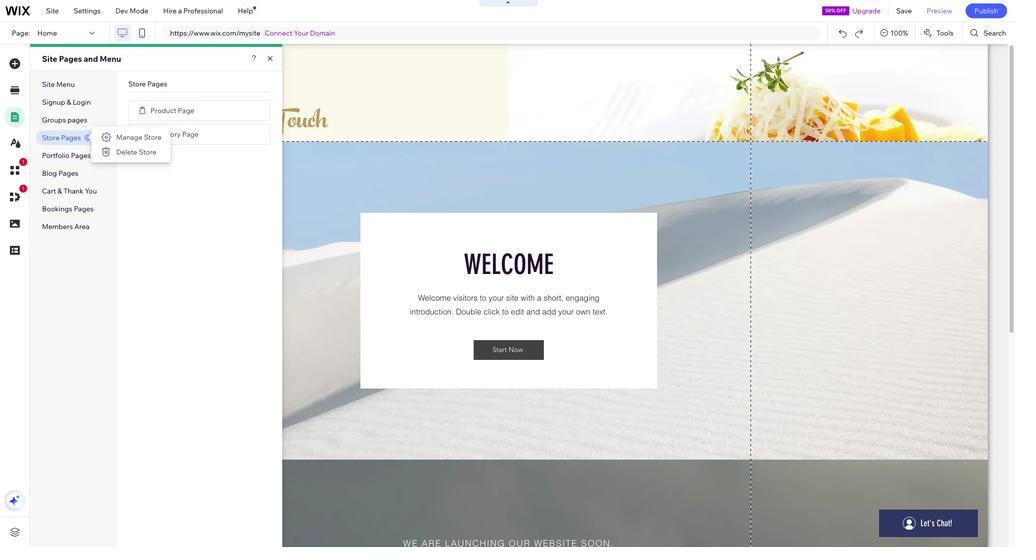 Task type: describe. For each thing, give the bounding box(es) containing it.
https://www.wix.com/mysite
[[170, 29, 260, 38]]

members
[[42, 223, 73, 231]]

a
[[178, 6, 182, 15]]

50% off
[[825, 7, 846, 14]]

bookings pages
[[42, 205, 94, 214]]

pages left and
[[59, 54, 82, 64]]

pages right portfolio
[[71, 151, 91, 160]]

0 horizontal spatial menu
[[56, 80, 75, 89]]

0 vertical spatial store pages
[[128, 80, 167, 89]]

site for site
[[46, 6, 59, 15]]

mode
[[130, 6, 148, 15]]

preview
[[927, 6, 952, 15]]

100% button
[[875, 22, 915, 44]]

groups
[[42, 116, 66, 125]]

pages
[[67, 116, 87, 125]]

help
[[238, 6, 253, 15]]

portfolio pages
[[42, 151, 91, 160]]

site for site pages and menu
[[42, 54, 57, 64]]

manage store
[[116, 133, 161, 142]]

& for cart
[[58, 187, 62, 196]]

preview button
[[919, 0, 960, 22]]

tools button
[[916, 22, 962, 44]]

groups pages
[[42, 116, 87, 125]]

hire
[[163, 6, 177, 15]]

blog pages
[[42, 169, 78, 178]]

save
[[896, 6, 912, 15]]

domain
[[310, 29, 335, 38]]

1 vertical spatial store pages
[[42, 134, 81, 142]]

https://www.wix.com/mysite connect your domain
[[170, 29, 335, 38]]

blog
[[42, 169, 57, 178]]

settings
[[74, 6, 101, 15]]

publish button
[[966, 3, 1007, 18]]

page for category page
[[182, 130, 199, 139]]

you
[[85, 187, 97, 196]]

and
[[84, 54, 98, 64]]

site for site menu
[[42, 80, 55, 89]]

category page
[[151, 130, 199, 139]]



Task type: vqa. For each thing, say whether or not it's contained in the screenshot.
middle Upload
no



Task type: locate. For each thing, give the bounding box(es) containing it.
1 horizontal spatial store pages
[[128, 80, 167, 89]]

signup
[[42, 98, 65, 107]]

area
[[74, 223, 90, 231]]

site down home
[[42, 54, 57, 64]]

cart & thank you
[[42, 187, 97, 196]]

page right category
[[182, 130, 199, 139]]

site
[[46, 6, 59, 15], [42, 54, 57, 64], [42, 80, 55, 89]]

delete
[[116, 148, 137, 157]]

members area
[[42, 223, 90, 231]]

signup & login
[[42, 98, 91, 107]]

0 horizontal spatial store pages
[[42, 134, 81, 142]]

connect
[[265, 29, 292, 38]]

manage
[[116, 133, 142, 142]]

site up the signup
[[42, 80, 55, 89]]

0 vertical spatial &
[[67, 98, 71, 107]]

1 vertical spatial site
[[42, 54, 57, 64]]

site up home
[[46, 6, 59, 15]]

page for product page
[[178, 106, 194, 115]]

site pages and menu
[[42, 54, 121, 64]]

upgrade
[[852, 6, 881, 15]]

1 horizontal spatial menu
[[100, 54, 121, 64]]

save button
[[889, 0, 919, 22]]

pages up the product on the top of the page
[[147, 80, 167, 89]]

& for signup
[[67, 98, 71, 107]]

thank
[[64, 187, 83, 196]]

0 vertical spatial page
[[178, 106, 194, 115]]

cart
[[42, 187, 56, 196]]

home
[[37, 29, 57, 38]]

store pages up the product on the top of the page
[[128, 80, 167, 89]]

50%
[[825, 7, 835, 14]]

store pages
[[128, 80, 167, 89], [42, 134, 81, 142]]

page
[[178, 106, 194, 115], [182, 130, 199, 139]]

off
[[837, 7, 846, 14]]

pages up area
[[74, 205, 94, 214]]

& left login
[[67, 98, 71, 107]]

menu right and
[[100, 54, 121, 64]]

bookings
[[42, 205, 72, 214]]

pages
[[59, 54, 82, 64], [147, 80, 167, 89], [61, 134, 81, 142], [71, 151, 91, 160], [58, 169, 78, 178], [74, 205, 94, 214]]

0 vertical spatial menu
[[100, 54, 121, 64]]

0 horizontal spatial &
[[58, 187, 62, 196]]

your
[[294, 29, 309, 38]]

publish
[[975, 6, 998, 15]]

menu
[[100, 54, 121, 64], [56, 80, 75, 89]]

& right cart
[[58, 187, 62, 196]]

0 vertical spatial site
[[46, 6, 59, 15]]

portfolio
[[42, 151, 69, 160]]

dev mode
[[115, 6, 148, 15]]

100%
[[891, 29, 908, 38]]

store
[[128, 80, 146, 89], [144, 133, 161, 142], [42, 134, 60, 142], [139, 148, 156, 157]]

&
[[67, 98, 71, 107], [58, 187, 62, 196]]

tools
[[936, 29, 953, 38]]

1 horizontal spatial &
[[67, 98, 71, 107]]

pages up portfolio pages on the top left
[[61, 134, 81, 142]]

product
[[151, 106, 176, 115]]

menu up signup & login
[[56, 80, 75, 89]]

search
[[984, 29, 1006, 38]]

product page
[[151, 106, 194, 115]]

pages up cart & thank you
[[58, 169, 78, 178]]

hire a professional
[[163, 6, 223, 15]]

store pages down groups pages
[[42, 134, 81, 142]]

1 vertical spatial menu
[[56, 80, 75, 89]]

page right the product on the top of the page
[[178, 106, 194, 115]]

professional
[[183, 6, 223, 15]]

1 vertical spatial &
[[58, 187, 62, 196]]

login
[[73, 98, 91, 107]]

site menu
[[42, 80, 75, 89]]

2 vertical spatial site
[[42, 80, 55, 89]]

1 vertical spatial page
[[182, 130, 199, 139]]

category
[[151, 130, 181, 139]]

search button
[[963, 22, 1015, 44]]

dev
[[115, 6, 128, 15]]

delete store
[[116, 148, 156, 157]]



